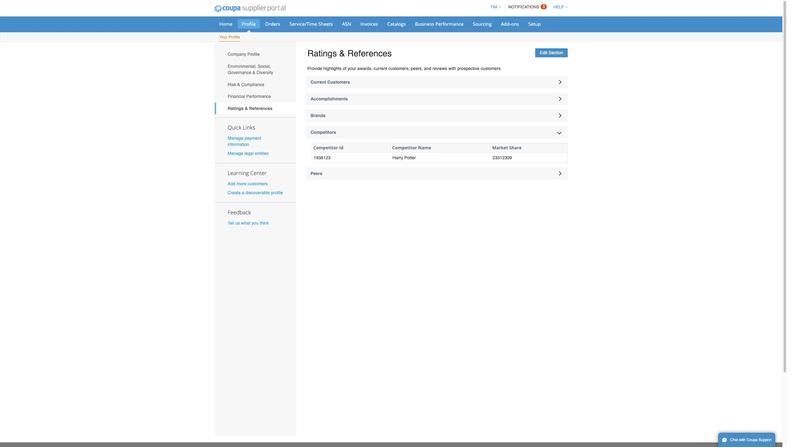 Task type: vqa. For each thing, say whether or not it's contained in the screenshot.
Check at the bottom right of page
no



Task type: locate. For each thing, give the bounding box(es) containing it.
manage for manage payment information
[[228, 136, 244, 141]]

23312309
[[493, 155, 512, 160]]

1 vertical spatial profile
[[229, 35, 240, 39]]

manage down "information"
[[228, 151, 244, 156]]

1 vertical spatial performance
[[247, 94, 271, 99]]

ratings down financial on the left top of page
[[228, 106, 244, 111]]

service/time sheets link
[[286, 19, 337, 29]]

manage legal entities link
[[228, 151, 269, 156]]

tim
[[491, 5, 498, 9]]

sourcing
[[473, 21, 492, 27]]

manage inside the manage payment information
[[228, 136, 244, 141]]

1 horizontal spatial ratings & references
[[308, 48, 392, 58]]

1 vertical spatial ratings & references
[[228, 106, 273, 111]]

risk & compliance
[[228, 82, 265, 87]]

0 horizontal spatial ratings
[[228, 106, 244, 111]]

ratings & references down financial performance
[[228, 106, 273, 111]]

references down financial performance link
[[249, 106, 273, 111]]

tell us what you think
[[228, 221, 269, 226]]

peers,
[[411, 66, 423, 71]]

1 horizontal spatial with
[[740, 438, 747, 443]]

setup
[[529, 21, 541, 27]]

competitors
[[311, 130, 336, 135]]

create a discoverable profile link
[[228, 190, 283, 195]]

financial performance link
[[215, 91, 296, 103]]

profile for your profile
[[229, 35, 240, 39]]

0 vertical spatial performance
[[436, 21, 464, 27]]

chat with coupa support button
[[719, 433, 776, 447]]

with right chat
[[740, 438, 747, 443]]

manage up "information"
[[228, 136, 244, 141]]

of
[[343, 66, 347, 71]]

brands heading
[[306, 109, 568, 122]]

ratings & references up your
[[308, 48, 392, 58]]

1 vertical spatial references
[[249, 106, 273, 111]]

2 competitor from the left
[[393, 145, 417, 151]]

add-ons link
[[498, 19, 524, 29]]

your
[[220, 35, 228, 39]]

share
[[510, 145, 522, 151]]

1 vertical spatial with
[[740, 438, 747, 443]]

customers up discoverable
[[248, 181, 268, 186]]

help
[[554, 5, 565, 9]]

environmental, social, governance & diversity link
[[215, 60, 296, 79]]

business
[[416, 21, 435, 27]]

invoices link
[[357, 19, 382, 29]]

add-
[[502, 21, 512, 27]]

manage payment information link
[[228, 136, 261, 147]]

home
[[220, 21, 233, 27]]

customers right prospective
[[481, 66, 501, 71]]

orders link
[[261, 19, 285, 29]]

& left diversity
[[253, 70, 256, 75]]

tell
[[228, 221, 234, 226]]

0 vertical spatial manage
[[228, 136, 244, 141]]

company profile link
[[215, 48, 296, 60]]

service/time sheets
[[290, 21, 333, 27]]

performance for business performance
[[436, 21, 464, 27]]

tim link
[[488, 5, 502, 9]]

customers
[[328, 80, 350, 85]]

competitor up 1938123
[[314, 145, 338, 151]]

invoices
[[361, 21, 378, 27]]

and
[[425, 66, 432, 71]]

navigation
[[488, 1, 568, 13]]

& inside environmental, social, governance & diversity
[[253, 70, 256, 75]]

1 manage from the top
[[228, 136, 244, 141]]

profile up environmental, social, governance & diversity link
[[248, 52, 260, 57]]

manage for manage legal entities
[[228, 151, 244, 156]]

name
[[419, 145, 432, 151]]

profile
[[242, 21, 256, 27], [229, 35, 240, 39], [248, 52, 260, 57]]

more
[[237, 181, 247, 186]]

ratings inside the ratings & references "link"
[[228, 106, 244, 111]]

with right reviews
[[449, 66, 457, 71]]

profile down coupa supplier portal image
[[242, 21, 256, 27]]

0 horizontal spatial customers
[[248, 181, 268, 186]]

add
[[228, 181, 236, 186]]

discoverable
[[246, 190, 270, 195]]

edit section
[[541, 50, 564, 55]]

competitor up harry potter
[[393, 145, 417, 151]]

manage
[[228, 136, 244, 141], [228, 151, 244, 156]]

2 manage from the top
[[228, 151, 244, 156]]

1 horizontal spatial references
[[348, 48, 392, 58]]

learning
[[228, 169, 249, 177]]

competitors heading
[[306, 126, 568, 138]]

ratings & references
[[308, 48, 392, 58], [228, 106, 273, 111]]

1 competitor from the left
[[314, 145, 338, 151]]

profile inside 'link'
[[229, 35, 240, 39]]

entities
[[255, 151, 269, 156]]

your
[[348, 66, 357, 71]]

ons
[[512, 21, 520, 27]]

you
[[252, 221, 259, 226]]

0 horizontal spatial performance
[[247, 94, 271, 99]]

2 vertical spatial profile
[[248, 52, 260, 57]]

provide highlights of your awards, current customers, peers, and reviews with prospective customers
[[308, 66, 501, 71]]

ratings
[[308, 48, 337, 58], [228, 106, 244, 111]]

orders
[[265, 21, 280, 27]]

business performance link
[[412, 19, 468, 29]]

navigation containing notifications 0
[[488, 1, 568, 13]]

0 horizontal spatial ratings & references
[[228, 106, 273, 111]]

competitor for competitor id
[[314, 145, 338, 151]]

1 horizontal spatial ratings
[[308, 48, 337, 58]]

performance right business
[[436, 21, 464, 27]]

0 horizontal spatial references
[[249, 106, 273, 111]]

center
[[251, 169, 267, 177]]

&
[[340, 48, 345, 58], [253, 70, 256, 75], [238, 82, 240, 87], [245, 106, 248, 111]]

ratings & references inside "link"
[[228, 106, 273, 111]]

1 horizontal spatial competitor
[[393, 145, 417, 151]]

legal
[[245, 151, 254, 156]]

current customers heading
[[306, 76, 568, 88]]

add more customers
[[228, 181, 268, 186]]

accomplishments
[[311, 96, 348, 101]]

0 horizontal spatial competitor
[[314, 145, 338, 151]]

1 vertical spatial customers
[[248, 181, 268, 186]]

current customers button
[[306, 76, 568, 88]]

peers
[[311, 171, 323, 176]]

competitor
[[314, 145, 338, 151], [393, 145, 417, 151]]

create
[[228, 190, 241, 195]]

notifications 0
[[509, 4, 546, 9]]

environmental, social, governance & diversity
[[228, 64, 274, 75]]

id
[[340, 145, 344, 151]]

1 vertical spatial ratings
[[228, 106, 244, 111]]

profile right "your"
[[229, 35, 240, 39]]

& down financial performance
[[245, 106, 248, 111]]

references up awards,
[[348, 48, 392, 58]]

0 vertical spatial ratings
[[308, 48, 337, 58]]

quick
[[228, 124, 242, 131]]

0 horizontal spatial with
[[449, 66, 457, 71]]

0 vertical spatial references
[[348, 48, 392, 58]]

1 vertical spatial manage
[[228, 151, 244, 156]]

add more customers link
[[228, 181, 268, 186]]

1 horizontal spatial customers
[[481, 66, 501, 71]]

performance down risk & compliance link
[[247, 94, 271, 99]]

sourcing link
[[469, 19, 496, 29]]

1 horizontal spatial performance
[[436, 21, 464, 27]]

potter
[[405, 155, 416, 160]]

ratings up provide
[[308, 48, 337, 58]]



Task type: describe. For each thing, give the bounding box(es) containing it.
home link
[[216, 19, 237, 29]]

financial performance
[[228, 94, 271, 99]]

harry potter
[[393, 155, 416, 160]]

& right risk
[[238, 82, 240, 87]]

current
[[311, 80, 327, 85]]

create a discoverable profile
[[228, 190, 283, 195]]

links
[[243, 124, 255, 131]]

think
[[260, 221, 269, 226]]

company profile
[[228, 52, 260, 57]]

financial
[[228, 94, 245, 99]]

profile for company profile
[[248, 52, 260, 57]]

feedback
[[228, 209, 251, 216]]

profile
[[271, 190, 283, 195]]

provide
[[308, 66, 323, 71]]

competitor for competitor name
[[393, 145, 417, 151]]

prospective
[[458, 66, 480, 71]]

catalogs link
[[384, 19, 410, 29]]

setup link
[[525, 19, 545, 29]]

catalogs
[[388, 21, 406, 27]]

company
[[228, 52, 247, 57]]

performance for financial performance
[[247, 94, 271, 99]]

profile link
[[238, 19, 260, 29]]

customers,
[[389, 66, 410, 71]]

your profile link
[[219, 33, 241, 42]]

diversity
[[257, 70, 274, 75]]

risk & compliance link
[[215, 79, 296, 91]]

quick links
[[228, 124, 255, 131]]

highlights
[[324, 66, 342, 71]]

us
[[236, 221, 240, 226]]

social,
[[258, 64, 271, 69]]

manage payment information
[[228, 136, 261, 147]]

asn
[[343, 21, 352, 27]]

0 vertical spatial customers
[[481, 66, 501, 71]]

information
[[228, 142, 249, 147]]

coupa
[[748, 438, 759, 443]]

your profile
[[220, 35, 240, 39]]

risk
[[228, 82, 236, 87]]

competitor id
[[314, 145, 344, 151]]

accomplishments heading
[[306, 93, 568, 105]]

service/time
[[290, 21, 318, 27]]

0
[[543, 4, 546, 9]]

competitors button
[[306, 126, 568, 138]]

current
[[374, 66, 388, 71]]

notifications
[[509, 5, 540, 9]]

coupa supplier portal image
[[210, 1, 290, 16]]

0 vertical spatial profile
[[242, 21, 256, 27]]

chat with coupa support
[[731, 438, 773, 443]]

0 vertical spatial with
[[449, 66, 457, 71]]

0 vertical spatial ratings & references
[[308, 48, 392, 58]]

asn link
[[339, 19, 356, 29]]

sheets
[[319, 21, 333, 27]]

environmental,
[[228, 64, 257, 69]]

governance
[[228, 70, 252, 75]]

section
[[549, 50, 564, 55]]

competitor name
[[393, 145, 432, 151]]

edit
[[541, 50, 548, 55]]

manage legal entities
[[228, 151, 269, 156]]

& inside "link"
[[245, 106, 248, 111]]

1938123
[[314, 155, 331, 160]]

brands
[[311, 113, 326, 118]]

with inside button
[[740, 438, 747, 443]]

peers heading
[[306, 168, 568, 180]]

a
[[242, 190, 245, 195]]

payment
[[245, 136, 261, 141]]

business performance
[[416, 21, 464, 27]]

add-ons
[[502, 21, 520, 27]]

harry
[[393, 155, 404, 160]]

ratings & references link
[[215, 103, 296, 115]]

& up of at top
[[340, 48, 345, 58]]

reviews
[[433, 66, 448, 71]]

help link
[[551, 5, 568, 9]]

market share
[[493, 145, 522, 151]]

chat
[[731, 438, 739, 443]]

references inside the ratings & references "link"
[[249, 106, 273, 111]]

peers button
[[306, 168, 568, 180]]

market
[[493, 145, 509, 151]]

brands button
[[306, 109, 568, 122]]

tell us what you think button
[[228, 220, 269, 226]]



